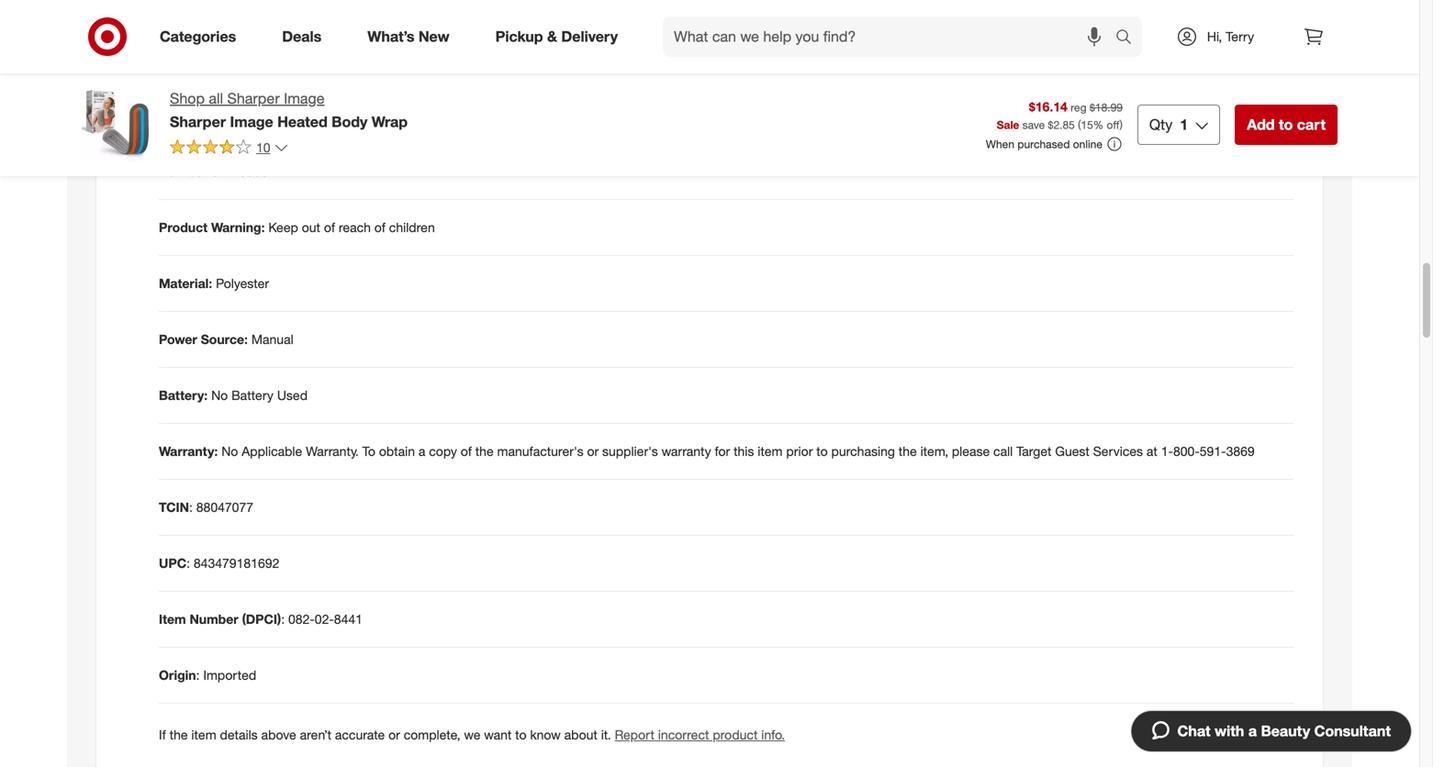 Task type: locate. For each thing, give the bounding box(es) containing it.
1 right pieces:
[[275, 164, 282, 180]]

to
[[362, 444, 376, 460]]

88047077
[[196, 500, 253, 516]]

sharper right 'all'
[[227, 90, 280, 107]]

search
[[1107, 29, 1152, 47]]

)
[[1120, 118, 1123, 132]]

0 horizontal spatial to
[[515, 727, 527, 743]]

tcin : 88047077
[[159, 500, 253, 516]]

or right accurate
[[389, 727, 400, 743]]

chat with a beauty consultant button
[[1131, 711, 1412, 753]]

product warning: keep out of reach of children
[[159, 220, 435, 236]]

what's new
[[368, 28, 450, 46]]

1
[[1180, 116, 1188, 134], [275, 164, 282, 180]]

1 horizontal spatial a
[[1249, 723, 1257, 741]]

082-
[[288, 612, 315, 628]]

1 vertical spatial or
[[389, 727, 400, 743]]

pickup
[[496, 28, 543, 46]]

the right copy
[[475, 444, 494, 460]]

chat
[[1178, 723, 1211, 741]]

power
[[159, 332, 197, 348]]

pickup & delivery link
[[480, 17, 641, 57]]

2 vertical spatial to
[[515, 727, 527, 743]]

of down 10 link
[[211, 164, 223, 180]]

upc
[[159, 556, 186, 572]]

of right out
[[324, 220, 335, 236]]

sharper down shop on the top left of page
[[170, 113, 226, 131]]

manufacturer's
[[497, 444, 584, 460]]

1 vertical spatial number
[[190, 612, 238, 628]]

item right this
[[758, 444, 783, 460]]

manual
[[251, 332, 294, 348]]

call
[[994, 444, 1013, 460]]

the right if on the bottom of page
[[170, 727, 188, 743]]

1 vertical spatial item
[[191, 727, 216, 743]]

origin : imported
[[159, 668, 256, 684]]

image up heated
[[284, 90, 325, 107]]

a inside button
[[1249, 723, 1257, 741]]

sharper
[[227, 90, 280, 107], [170, 113, 226, 131]]

purchasing
[[832, 444, 895, 460]]

image up 10
[[230, 113, 273, 131]]

a
[[419, 444, 426, 460], [1249, 723, 1257, 741]]

no for applicable
[[221, 444, 238, 460]]

1 horizontal spatial to
[[817, 444, 828, 460]]

or
[[587, 444, 599, 460], [389, 727, 400, 743]]

number
[[159, 164, 208, 180], [190, 612, 238, 628]]

hi, terry
[[1207, 28, 1254, 45]]

source:
[[201, 332, 248, 348]]

no right warranty: in the left bottom of the page
[[221, 444, 238, 460]]

search button
[[1107, 17, 1152, 61]]

15
[[1081, 118, 1093, 132]]

1 vertical spatial a
[[1249, 723, 1257, 741]]

specifications
[[159, 115, 277, 136]]

of
[[211, 164, 223, 180], [324, 220, 335, 236], [374, 220, 386, 236], [461, 444, 472, 460]]

0 vertical spatial 1
[[1180, 116, 1188, 134]]

: left imported
[[196, 668, 200, 684]]

a right with
[[1249, 723, 1257, 741]]

no left the battery
[[211, 388, 228, 404]]

this
[[734, 444, 754, 460]]

2 horizontal spatial to
[[1279, 116, 1293, 134]]

3869
[[1226, 444, 1255, 460]]

0 vertical spatial item
[[758, 444, 783, 460]]

a left copy
[[419, 444, 426, 460]]

0 horizontal spatial sharper
[[170, 113, 226, 131]]

specifications button
[[111, 97, 1309, 155]]

1 vertical spatial no
[[221, 444, 238, 460]]

to right 'add'
[[1279, 116, 1293, 134]]

1 vertical spatial image
[[230, 113, 273, 131]]

hi,
[[1207, 28, 1222, 45]]

of right reach
[[374, 220, 386, 236]]

to right prior
[[817, 444, 828, 460]]

warranty: no applicable warranty. to obtain a copy of the manufacturer's or supplier's warranty for this item prior to purchasing the item, please call target guest services at 1-800-591-3869
[[159, 444, 1255, 460]]

the
[[475, 444, 494, 460], [899, 444, 917, 460], [170, 727, 188, 743]]

it.
[[601, 727, 611, 743]]

out
[[302, 220, 320, 236]]

no
[[211, 388, 228, 404], [221, 444, 238, 460]]

2 horizontal spatial the
[[899, 444, 917, 460]]

or left supplier's
[[587, 444, 599, 460]]

pickup & delivery
[[496, 28, 618, 46]]

item left details
[[191, 727, 216, 743]]

warning:
[[211, 220, 265, 236]]

number down 10 link
[[159, 164, 208, 180]]

upc : 843479181692
[[159, 556, 279, 572]]

all
[[209, 90, 223, 107]]

target
[[1017, 444, 1052, 460]]

purchased
[[1018, 137, 1070, 151]]

battery: no battery used
[[159, 388, 308, 404]]

1 right qty
[[1180, 116, 1188, 134]]

1 vertical spatial sharper
[[170, 113, 226, 131]]

warranty
[[662, 444, 711, 460]]

for
[[715, 444, 730, 460]]

to right want
[[515, 727, 527, 743]]

0 vertical spatial a
[[419, 444, 426, 460]]

: left 88047077
[[189, 500, 193, 516]]

: left the 843479181692
[[186, 556, 190, 572]]

if the item details above aren't accurate or complete, we want to know about it. report incorrect product info.
[[159, 727, 785, 743]]

we
[[464, 727, 481, 743]]

qty 1
[[1150, 116, 1188, 134]]

product
[[159, 220, 208, 236]]

0 vertical spatial no
[[211, 388, 228, 404]]

02-
[[315, 612, 334, 628]]

0 vertical spatial to
[[1279, 116, 1293, 134]]

number right item
[[190, 612, 238, 628]]

1 vertical spatial 1
[[275, 164, 282, 180]]

material:
[[159, 276, 212, 292]]

(dpci)
[[242, 612, 281, 628]]

no for battery
[[211, 388, 228, 404]]

1 horizontal spatial 1
[[1180, 116, 1188, 134]]

:
[[189, 500, 193, 516], [186, 556, 190, 572], [281, 612, 285, 628], [196, 668, 200, 684]]

0 vertical spatial image
[[284, 90, 325, 107]]

$16.14
[[1029, 99, 1068, 115]]

polyester
[[216, 276, 269, 292]]

1 horizontal spatial item
[[758, 444, 783, 460]]

prior
[[786, 444, 813, 460]]

beauty
[[1261, 723, 1311, 741]]

terry
[[1226, 28, 1254, 45]]

online
[[1073, 137, 1103, 151]]

warranty:
[[159, 444, 218, 460]]

item
[[159, 612, 186, 628]]

1 horizontal spatial or
[[587, 444, 599, 460]]

warranty.
[[306, 444, 359, 460]]

0 vertical spatial or
[[587, 444, 599, 460]]

0 horizontal spatial or
[[389, 727, 400, 743]]

the left item,
[[899, 444, 917, 460]]

1 horizontal spatial sharper
[[227, 90, 280, 107]]



Task type: vqa. For each thing, say whether or not it's contained in the screenshot.
'deals'
yes



Task type: describe. For each thing, give the bounding box(es) containing it.
0 vertical spatial sharper
[[227, 90, 280, 107]]

above
[[261, 727, 296, 743]]

2.85
[[1054, 118, 1075, 132]]

if
[[159, 727, 166, 743]]

what's
[[368, 28, 415, 46]]

material: polyester
[[159, 276, 269, 292]]

0 horizontal spatial image
[[230, 113, 273, 131]]

about
[[564, 727, 598, 743]]

wrap
[[372, 113, 408, 131]]

reach
[[339, 220, 371, 236]]

categories link
[[144, 17, 259, 57]]

product
[[713, 727, 758, 743]]

591-
[[1200, 444, 1226, 460]]

8441
[[334, 612, 363, 628]]

when purchased online
[[986, 137, 1103, 151]]

with
[[1215, 723, 1245, 741]]

power source: manual
[[159, 332, 294, 348]]

tcin
[[159, 500, 189, 516]]

1 horizontal spatial image
[[284, 90, 325, 107]]

1 vertical spatial to
[[817, 444, 828, 460]]

of right copy
[[461, 444, 472, 460]]

aren't
[[300, 727, 332, 743]]

1 horizontal spatial the
[[475, 444, 494, 460]]

$18.99
[[1090, 101, 1123, 114]]

consultant
[[1315, 723, 1391, 741]]

chat with a beauty consultant
[[1178, 723, 1391, 741]]

qty
[[1150, 116, 1173, 134]]

new
[[419, 28, 450, 46]]

item,
[[921, 444, 949, 460]]

10
[[256, 139, 270, 156]]

0 horizontal spatial 1
[[275, 164, 282, 180]]

details
[[220, 727, 258, 743]]

children
[[389, 220, 435, 236]]

0 horizontal spatial the
[[170, 727, 188, 743]]

0 horizontal spatial a
[[419, 444, 426, 460]]

categories
[[160, 28, 236, 46]]

0 horizontal spatial item
[[191, 727, 216, 743]]

10 link
[[170, 139, 289, 160]]

pieces:
[[227, 164, 272, 180]]

0 vertical spatial number
[[159, 164, 208, 180]]

save
[[1023, 118, 1045, 132]]

body
[[332, 113, 368, 131]]

843479181692
[[194, 556, 279, 572]]

%
[[1093, 118, 1104, 132]]

please
[[952, 444, 990, 460]]

shop
[[170, 90, 205, 107]]

what's new link
[[352, 17, 473, 57]]

keep
[[268, 220, 298, 236]]

What can we help you find? suggestions appear below search field
[[663, 17, 1120, 57]]

800-
[[1174, 444, 1200, 460]]

reg
[[1071, 101, 1087, 114]]

used
[[277, 388, 308, 404]]

add to cart button
[[1235, 105, 1338, 145]]

supplier's
[[602, 444, 658, 460]]

know
[[530, 727, 561, 743]]

: for 843479181692
[[186, 556, 190, 572]]

imported
[[203, 668, 256, 684]]

to inside button
[[1279, 116, 1293, 134]]

1-
[[1161, 444, 1174, 460]]

info.
[[761, 727, 785, 743]]

add to cart
[[1247, 116, 1326, 134]]

when
[[986, 137, 1015, 151]]

incorrect
[[658, 727, 709, 743]]

cart
[[1297, 116, 1326, 134]]

off
[[1107, 118, 1120, 132]]

: left 082-
[[281, 612, 285, 628]]

: for imported
[[196, 668, 200, 684]]

heated
[[277, 113, 328, 131]]

want
[[484, 727, 512, 743]]

image of sharper image heated body wrap image
[[82, 88, 155, 162]]

guest
[[1055, 444, 1090, 460]]

number of pieces: 1
[[159, 164, 282, 180]]

add
[[1247, 116, 1275, 134]]

at
[[1147, 444, 1158, 460]]

$16.14 reg $18.99 sale save $ 2.85 ( 15 % off )
[[997, 99, 1123, 132]]

applicable
[[242, 444, 302, 460]]

complete,
[[404, 727, 461, 743]]

accurate
[[335, 727, 385, 743]]

battery
[[231, 388, 274, 404]]

delivery
[[561, 28, 618, 46]]

: for 88047077
[[189, 500, 193, 516]]

report
[[615, 727, 655, 743]]

deals link
[[267, 17, 345, 57]]

&
[[547, 28, 557, 46]]

copy
[[429, 444, 457, 460]]

deals
[[282, 28, 322, 46]]

shop all sharper image sharper image heated body wrap
[[170, 90, 408, 131]]



